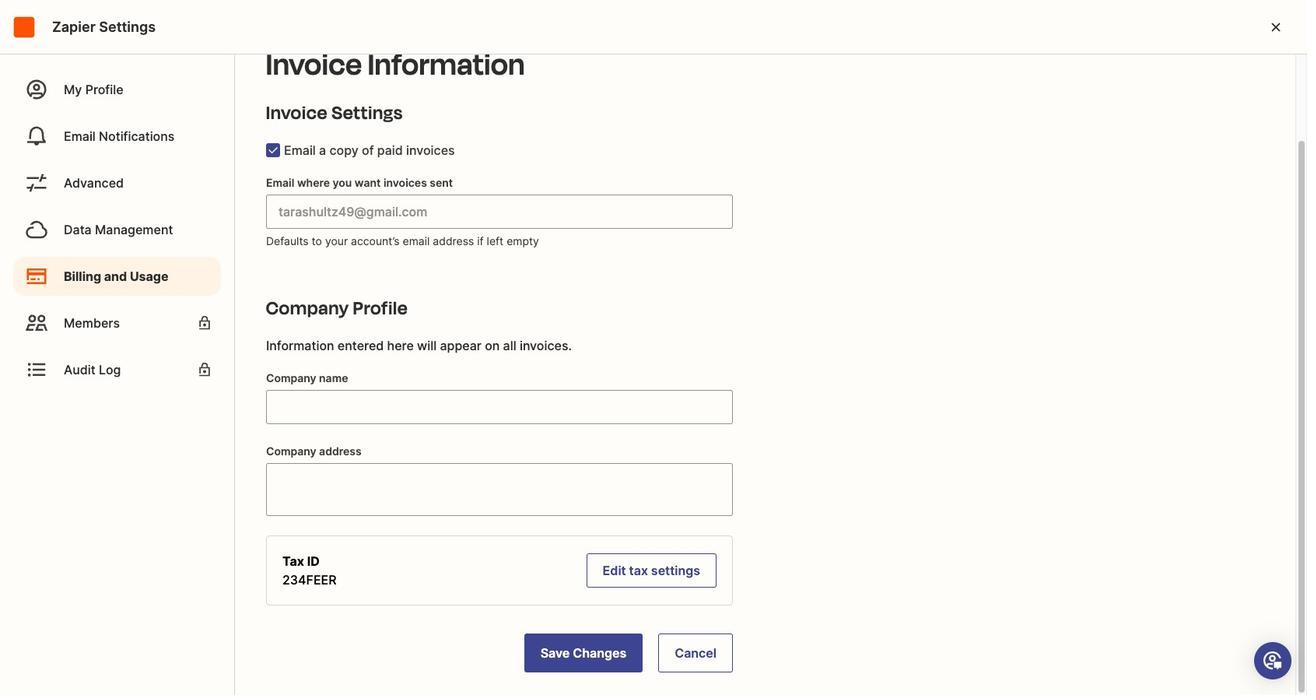 Task type: vqa. For each thing, say whether or not it's contained in the screenshot.
100
no



Task type: locate. For each thing, give the bounding box(es) containing it.
email left where
[[266, 176, 295, 189]]

invoice
[[266, 44, 362, 86], [266, 100, 328, 126]]

1 horizontal spatial profile
[[353, 295, 408, 321]]

email
[[403, 234, 430, 248]]

profile
[[85, 82, 123, 97], [353, 295, 408, 321]]

where
[[297, 176, 330, 189]]

address
[[433, 234, 474, 248], [319, 444, 362, 458]]

2 vertical spatial company
[[266, 444, 316, 458]]

usage
[[130, 269, 169, 284]]

invoice up invoice settings
[[266, 44, 362, 86]]

email down 'my' at the left top of page
[[64, 128, 96, 144]]

company left name
[[266, 371, 316, 385]]

want
[[355, 176, 381, 189]]

settings for zapier settings
[[99, 18, 156, 35]]

here
[[387, 338, 414, 353]]

invoices up sent
[[406, 142, 455, 158]]

0 vertical spatial profile
[[85, 82, 123, 97]]

email for email where you want invoices sent
[[266, 176, 295, 189]]

company down company name
[[266, 444, 316, 458]]

invoices
[[406, 142, 455, 158], [384, 176, 427, 189]]

0 horizontal spatial settings
[[99, 18, 156, 35]]

audit log link
[[13, 350, 221, 389]]

invoices down paid
[[384, 176, 427, 189]]

your
[[325, 234, 348, 248]]

information
[[368, 44, 526, 86], [266, 338, 334, 353]]

Company address text field
[[267, 464, 732, 515]]

0 horizontal spatial information
[[266, 338, 334, 353]]

email left a
[[284, 142, 316, 158]]

2 company from the top
[[266, 371, 316, 385]]

sent
[[430, 176, 453, 189]]

2 invoice from the top
[[266, 100, 328, 126]]

on
[[485, 338, 500, 353]]

1 vertical spatial information
[[266, 338, 334, 353]]

company name
[[266, 371, 348, 385]]

zapier settings link
[[12, 14, 156, 39]]

invoice for invoice settings
[[266, 100, 328, 126]]

234feer
[[283, 572, 337, 588]]

company
[[266, 295, 349, 321], [266, 371, 316, 385], [266, 444, 316, 458]]

1 vertical spatial address
[[319, 444, 362, 458]]

save changes button
[[524, 634, 643, 672]]

a
[[319, 142, 326, 158]]

1 horizontal spatial address
[[433, 234, 474, 248]]

will
[[417, 338, 437, 353]]

billing
[[64, 269, 101, 284]]

3 company from the top
[[266, 444, 316, 458]]

members
[[64, 315, 120, 331]]

0 vertical spatial settings
[[99, 18, 156, 35]]

1 horizontal spatial settings
[[332, 100, 403, 126]]

defaults to your account's email address if left empty
[[266, 234, 539, 248]]

save
[[541, 645, 570, 661]]

log
[[99, 362, 121, 378]]

profile up entered
[[353, 295, 408, 321]]

notifications
[[99, 128, 175, 144]]

address left the if
[[433, 234, 474, 248]]

0 vertical spatial address
[[433, 234, 474, 248]]

defaults
[[266, 234, 309, 248]]

data management
[[64, 222, 173, 237]]

my
[[64, 82, 82, 97]]

None checkbox
[[266, 143, 280, 157]]

left
[[487, 234, 504, 248]]

close settings image
[[1267, 18, 1286, 36]]

email for email notifications
[[64, 128, 96, 144]]

zapier settings
[[52, 18, 156, 35]]

settings
[[99, 18, 156, 35], [332, 100, 403, 126]]

invoice information
[[266, 44, 526, 86]]

0 vertical spatial company
[[266, 295, 349, 321]]

0 horizontal spatial profile
[[85, 82, 123, 97]]

settings right zapier
[[99, 18, 156, 35]]

1 vertical spatial settings
[[332, 100, 403, 126]]

you
[[333, 176, 352, 189]]

tax id 234feer
[[283, 553, 337, 588]]

1 vertical spatial invoices
[[384, 176, 427, 189]]

1 invoice from the top
[[266, 44, 362, 86]]

1 vertical spatial company
[[266, 371, 316, 385]]

email
[[64, 128, 96, 144], [284, 142, 316, 158], [266, 176, 295, 189]]

0 vertical spatial invoice
[[266, 44, 362, 86]]

profile for company profile
[[353, 295, 408, 321]]

1 vertical spatial profile
[[353, 295, 408, 321]]

profile right 'my' at the left top of page
[[85, 82, 123, 97]]

invoice up a
[[266, 100, 328, 126]]

1 company from the top
[[266, 295, 349, 321]]

1 vertical spatial invoice
[[266, 100, 328, 126]]

name
[[319, 371, 348, 385]]

settings
[[651, 563, 701, 578]]

address down name
[[319, 444, 362, 458]]

settings up of
[[332, 100, 403, 126]]

settings inside zapier settings link
[[99, 18, 156, 35]]

audit
[[64, 362, 95, 378]]

company up entered
[[266, 295, 349, 321]]

email notifications link
[[13, 117, 221, 156]]

1 horizontal spatial information
[[368, 44, 526, 86]]



Task type: describe. For each thing, give the bounding box(es) containing it.
billing and usage link
[[13, 257, 221, 296]]

company for company name
[[266, 371, 316, 385]]

cancel link
[[659, 634, 733, 672]]

and
[[104, 269, 127, 284]]

if
[[477, 234, 484, 248]]

zapier
[[52, 18, 96, 35]]

company profile
[[266, 295, 408, 321]]

advanced link
[[13, 163, 221, 202]]

profile for my profile
[[85, 82, 123, 97]]

0 vertical spatial invoices
[[406, 142, 455, 158]]

paid
[[377, 142, 403, 158]]

data
[[64, 222, 92, 237]]

cancel
[[675, 645, 717, 661]]

billing and usage
[[64, 269, 169, 284]]

my profile link
[[13, 70, 221, 109]]

data management link
[[13, 210, 221, 249]]

to
[[312, 234, 322, 248]]

Company name text field
[[267, 391, 732, 423]]

company for company address
[[266, 444, 316, 458]]

company for company profile
[[266, 295, 349, 321]]

email notifications
[[64, 128, 175, 144]]

appear
[[440, 338, 482, 353]]

empty
[[507, 234, 539, 248]]

management
[[95, 222, 173, 237]]

email a copy of paid invoices
[[284, 142, 455, 158]]

invoices.
[[520, 338, 572, 353]]

my profile
[[64, 82, 123, 97]]

open intercom messenger image
[[1264, 651, 1283, 670]]

copy
[[330, 142, 359, 158]]

Email where you want invoices sent text field
[[267, 195, 732, 228]]

save changes
[[541, 645, 627, 661]]

invoice for invoice information
[[266, 44, 362, 86]]

email where you want invoices sent
[[266, 176, 453, 189]]

of
[[362, 142, 374, 158]]

information entered here will appear on all invoices.
[[266, 338, 572, 353]]

settings for invoice settings
[[332, 100, 403, 126]]

edit tax settings
[[603, 563, 701, 578]]

0 vertical spatial information
[[368, 44, 526, 86]]

tax
[[629, 563, 648, 578]]

tax
[[283, 553, 304, 569]]

account's
[[351, 234, 400, 248]]

edit
[[603, 563, 626, 578]]

advanced
[[64, 175, 124, 191]]

entered
[[338, 338, 384, 353]]

audit log
[[64, 362, 121, 378]]

company address
[[266, 444, 362, 458]]

invoice settings
[[266, 100, 403, 126]]

all
[[503, 338, 517, 353]]

email for email a copy of paid invoices
[[284, 142, 316, 158]]

0 horizontal spatial address
[[319, 444, 362, 458]]

changes
[[573, 645, 627, 661]]

edit tax settings button
[[587, 553, 717, 588]]

members link
[[13, 304, 221, 342]]

id
[[307, 553, 320, 569]]



